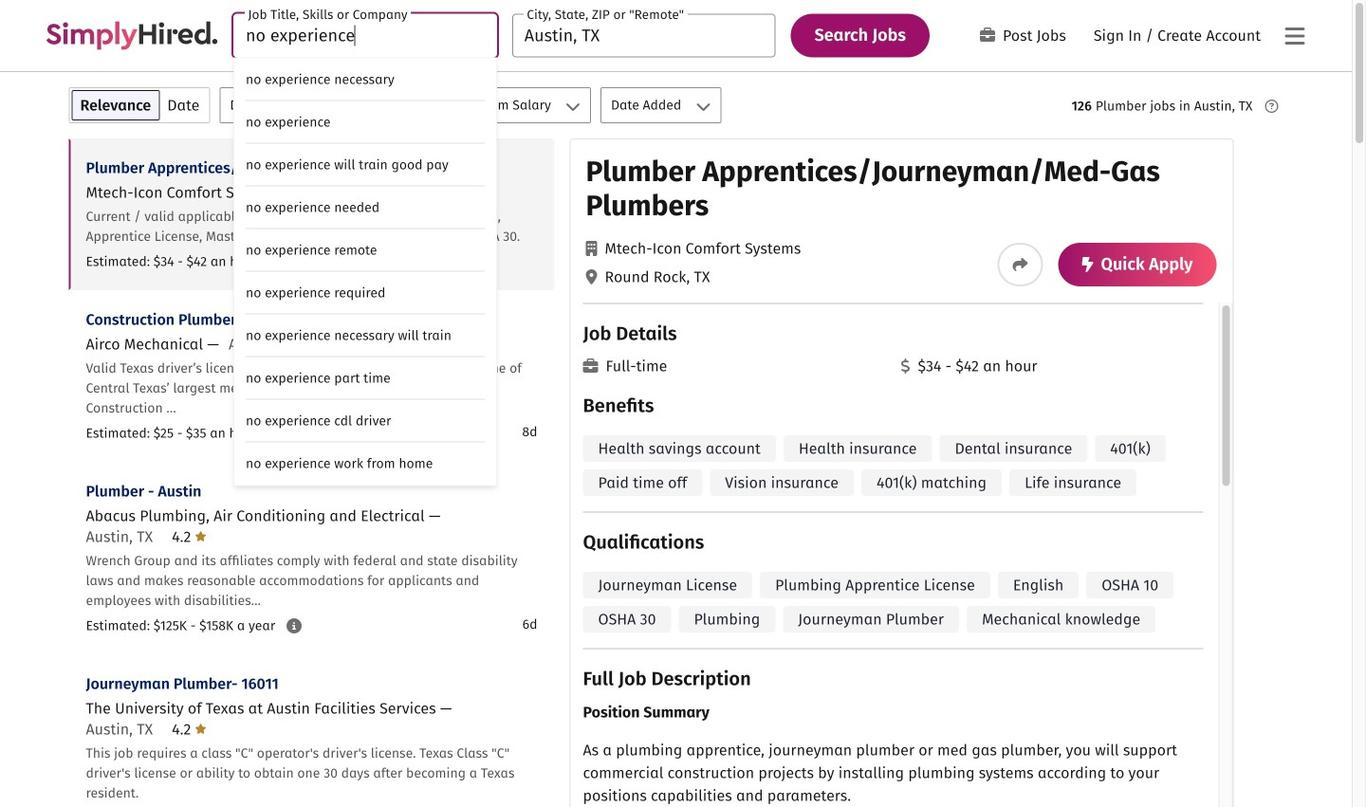 Task type: locate. For each thing, give the bounding box(es) containing it.
6 option from the top
[[234, 272, 496, 315]]

None field
[[233, 14, 497, 486], [512, 14, 776, 57], [233, 14, 497, 486], [512, 14, 776, 57]]

3 option from the top
[[234, 144, 496, 186]]

0 vertical spatial 4.2 out of 5 stars element
[[172, 528, 206, 546]]

list box
[[233, 57, 497, 486]]

2 4.2 out of 5 stars element from the top
[[172, 721, 206, 739]]

star image for 1st 4.2 out of 5 stars element from the top of the page
[[195, 529, 206, 544]]

1 option from the top
[[234, 58, 496, 101]]

list
[[69, 139, 555, 807]]

star image
[[338, 336, 349, 352], [195, 529, 206, 544]]

1 vertical spatial star image
[[195, 529, 206, 544]]

main menu image
[[1285, 25, 1305, 48]]

2 option from the top
[[234, 101, 496, 144]]

1 horizontal spatial star image
[[338, 336, 349, 352]]

0 horizontal spatial star image
[[195, 529, 206, 544]]

briefcase image
[[583, 359, 598, 374]]

1 vertical spatial 4.2 out of 5 stars element
[[172, 721, 206, 739]]

0 vertical spatial star image
[[338, 336, 349, 352]]

building image
[[586, 241, 597, 256]]

option
[[234, 58, 496, 101], [234, 101, 496, 144], [234, 144, 496, 186], [234, 186, 496, 229], [234, 229, 496, 272], [234, 272, 496, 315], [234, 315, 496, 357], [234, 357, 496, 400], [234, 400, 496, 443], [234, 443, 496, 485]]

None text field
[[233, 14, 497, 57], [512, 14, 776, 57], [233, 14, 497, 57], [512, 14, 776, 57]]

5 option from the top
[[234, 229, 496, 272]]

3.3 out of 5 stars element
[[315, 335, 349, 353]]

4.2 out of 5 stars element
[[172, 528, 206, 546], [172, 721, 206, 739]]

star image for '3.3 out of 5 stars' element
[[338, 336, 349, 352]]

4 option from the top
[[234, 186, 496, 229]]



Task type: describe. For each thing, give the bounding box(es) containing it.
sponsored jobs disclaimer image
[[1265, 100, 1278, 113]]

dollar sign image
[[901, 359, 910, 374]]

location dot image
[[586, 269, 597, 285]]

1 4.2 out of 5 stars element from the top
[[172, 528, 206, 546]]

7 option from the top
[[234, 315, 496, 357]]

10 option from the top
[[234, 443, 496, 485]]

8 option from the top
[[234, 357, 496, 400]]

9 option from the top
[[234, 400, 496, 443]]

briefcase image
[[980, 27, 995, 42]]

star image
[[195, 722, 206, 737]]

job salary disclaimer image
[[287, 619, 302, 634]]

simplyhired logo image
[[46, 21, 218, 50]]

share this job image
[[1013, 257, 1028, 272]]

bolt lightning image
[[1082, 257, 1094, 272]]

plumber apprentices/journeyman/med-gas plumbers element
[[570, 139, 1234, 807]]



Task type: vqa. For each thing, say whether or not it's contained in the screenshot.
3.3 out of 5 stars element
yes



